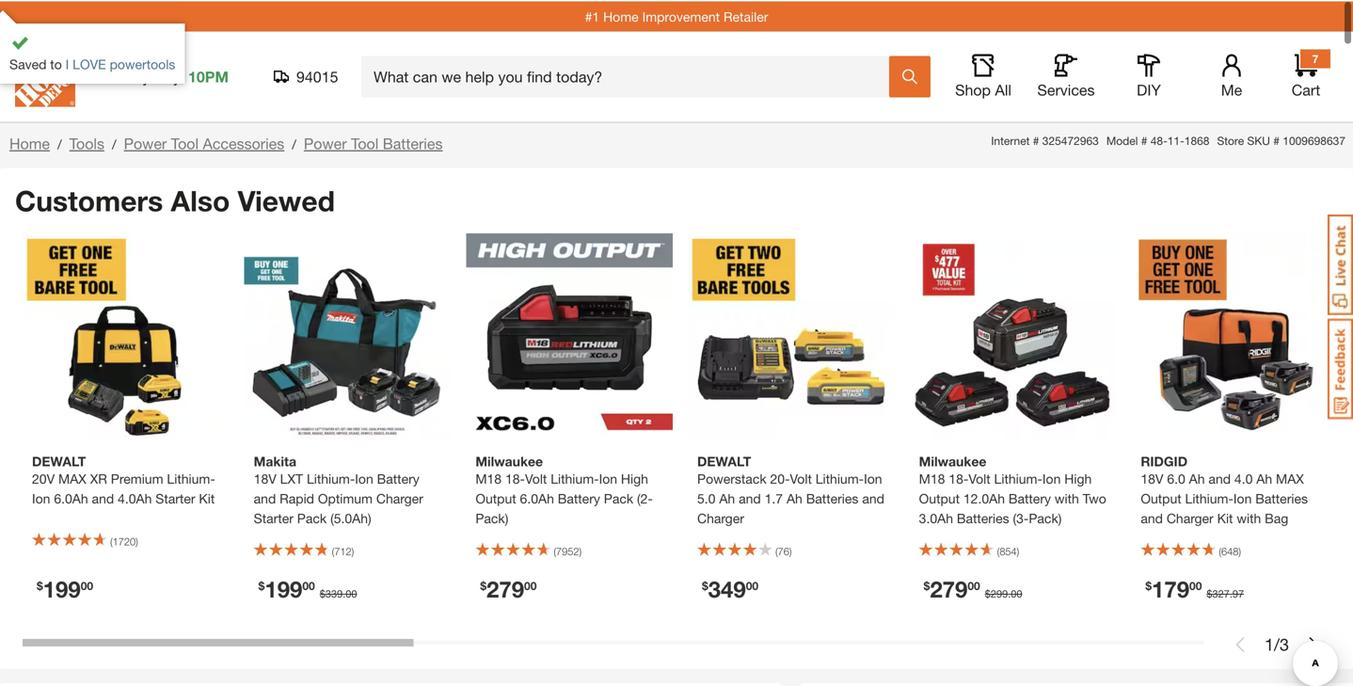 Task type: locate. For each thing, give the bounding box(es) containing it.
output up 3.0ah
[[919, 490, 960, 505]]

powerstack 20-volt lithium-ion 5.0 ah and 1.7 ah batteries and charger image
[[688, 232, 895, 439]]

1 horizontal spatial output
[[919, 490, 960, 505]]

starter inside the dewalt 20v max xr premium lithium- ion 6.0ah and 4.0ah starter kit
[[156, 490, 195, 505]]

love
[[73, 56, 106, 72]]

0 horizontal spatial high
[[621, 470, 649, 485]]

199 for $ 199 00 $ 339 . 00
[[265, 574, 303, 601]]

dewalt inside the dewalt 20v max xr premium lithium- ion 6.0ah and 4.0ah starter kit
[[32, 453, 86, 468]]

cart
[[1292, 80, 1321, 97]]

0 vertical spatial starter
[[156, 490, 195, 505]]

kit inside the dewalt 20v max xr premium lithium- ion 6.0ah and 4.0ah starter kit
[[199, 490, 215, 505]]

0 vertical spatial pack
[[604, 490, 634, 505]]

18- inside milwaukee m18 18-volt lithium-ion high output 6.0ah battery pack (2- pack)
[[506, 470, 525, 485]]

ion inside dewalt powerstack 20-volt lithium-ion 5.0 ah and 1.7 ah batteries and charger
[[864, 470, 883, 485]]

pack left '(2-'
[[604, 490, 634, 505]]

$ 279 00 $ 299 . 00
[[924, 574, 1023, 601]]

00 inside $ 179 00 $ 327 . 97
[[1190, 578, 1203, 591]]

) for makita 18v lxt lithium-ion battery and rapid optimum charger starter pack (5.0ah)
[[352, 544, 354, 557]]

1 horizontal spatial tool
[[351, 133, 379, 151]]

2 milwaukee from the left
[[919, 453, 987, 468]]

1 horizontal spatial high
[[1065, 470, 1092, 485]]

pack)
[[476, 509, 509, 525], [1029, 509, 1062, 525]]

18v inside ridgid 18v 6.0 ah and 4.0 ah max output lithium-ion batteries and charger kit with bag
[[1141, 470, 1164, 485]]

1 horizontal spatial 199
[[265, 574, 303, 601]]

1 horizontal spatial starter
[[254, 509, 294, 525]]

76
[[778, 544, 790, 557]]

volt
[[525, 470, 547, 485], [790, 470, 812, 485], [969, 470, 991, 485]]

$ 199 00 $ 339 . 00
[[259, 574, 357, 601]]

00 inside $ 349 00
[[746, 578, 759, 591]]

18v down makita
[[254, 470, 277, 485]]

$ for $ 179 00 $ 327 . 97
[[1146, 578, 1152, 591]]

0 horizontal spatial tool
[[171, 133, 199, 151]]

2 horizontal spatial output
[[1141, 490, 1182, 505]]

( for makita 18v lxt lithium-ion battery and rapid optimum charger starter pack (5.0ah)
[[332, 544, 335, 557]]

i love powertools link
[[66, 56, 175, 72]]

2 18- from the left
[[949, 470, 969, 485]]

1 horizontal spatial 6.0ah
[[520, 490, 554, 505]]

high inside milwaukee m18 18-volt lithium-ion high output 6.0ah battery pack (2- pack)
[[621, 470, 649, 485]]

0 horizontal spatial charger
[[376, 490, 423, 505]]

0 horizontal spatial battery
[[377, 470, 420, 485]]

pack down rapid
[[297, 509, 327, 525]]

1 horizontal spatial max
[[1277, 470, 1305, 485]]

power down 94015
[[304, 133, 347, 151]]

2 . from the left
[[1008, 587, 1011, 599]]

1 power from the left
[[124, 133, 167, 151]]

( down the dewalt 20v max xr premium lithium- ion 6.0ah and 4.0ah starter kit
[[110, 534, 113, 547]]

lithium- up 12.0ah
[[995, 470, 1043, 485]]

high
[[621, 470, 649, 485], [1065, 470, 1092, 485]]

1 horizontal spatial battery
[[558, 490, 601, 505]]

2 6.0ah from the left
[[520, 490, 554, 505]]

charger inside makita 18v lxt lithium-ion battery and rapid optimum charger starter pack (5.0ah)
[[376, 490, 423, 505]]

1 horizontal spatial pack)
[[1029, 509, 1062, 525]]

0 horizontal spatial power
[[124, 133, 167, 151]]

dewalt inside dewalt powerstack 20-volt lithium-ion 5.0 ah and 1.7 ah batteries and charger
[[698, 453, 752, 468]]

. for 179
[[1230, 587, 1233, 599]]

1 horizontal spatial kit
[[1218, 509, 1234, 525]]

kit up ( 648 ) at the bottom right
[[1218, 509, 1234, 525]]

0 horizontal spatial 18-
[[506, 470, 525, 485]]

0 vertical spatial with
[[1055, 490, 1080, 505]]

starter for $
[[254, 509, 294, 525]]

xr
[[90, 470, 107, 485]]

home left tools "link"
[[9, 133, 50, 151]]

) down 4.0ah
[[136, 534, 138, 547]]

3
[[1280, 633, 1290, 654]]

lithium- down "6.0"
[[1186, 490, 1234, 505]]

.
[[343, 587, 346, 599], [1008, 587, 1011, 599], [1230, 587, 1233, 599]]

18- for 279
[[506, 470, 525, 485]]

kit
[[199, 490, 215, 505], [1218, 509, 1234, 525]]

batteries
[[383, 133, 443, 151], [807, 490, 859, 505], [1256, 490, 1309, 505], [957, 509, 1010, 525]]

$ inside $ 349 00
[[702, 578, 709, 591]]

2 18v from the left
[[1141, 470, 1164, 485]]

0 horizontal spatial 18v
[[254, 470, 277, 485]]

output inside milwaukee m18 18-volt lithium-ion high output 12.0ah battery with two 3.0ah batteries (3-pack)
[[919, 490, 960, 505]]

diy button
[[1119, 53, 1180, 98]]

2 output from the left
[[919, 490, 960, 505]]

0 horizontal spatial dewalt
[[32, 453, 86, 468]]

1 horizontal spatial .
[[1008, 587, 1011, 599]]

6.0ah
[[54, 490, 88, 505], [520, 490, 554, 505]]

0 horizontal spatial 279
[[487, 574, 524, 601]]

1 pack) from the left
[[476, 509, 509, 525]]

1 horizontal spatial pack
[[604, 490, 634, 505]]

2 horizontal spatial #
[[1274, 133, 1280, 146]]

0 horizontal spatial max
[[58, 470, 86, 485]]

00 for $ 199 00 $ 339 . 00
[[303, 578, 315, 591]]

1 horizontal spatial power
[[304, 133, 347, 151]]

store
[[1218, 133, 1245, 146]]

m18 inside milwaukee m18 18-volt lithium-ion high output 12.0ah battery with two 3.0ah batteries (3-pack)
[[919, 470, 946, 485]]

kit inside ridgid 18v 6.0 ah and 4.0 ah max output lithium-ion batteries and charger kit with bag
[[1218, 509, 1234, 525]]

home right #1
[[604, 7, 639, 23]]

and inside makita 18v lxt lithium-ion battery and rapid optimum charger starter pack (5.0ah)
[[254, 490, 276, 505]]

1 high from the left
[[621, 470, 649, 485]]

0 horizontal spatial with
[[1055, 490, 1080, 505]]

milwaukee m18 18-volt lithium-ion high output 6.0ah battery pack (2- pack)
[[476, 453, 653, 525]]

00 for $ 349 00
[[746, 578, 759, 591]]

lithium-
[[167, 470, 215, 485], [307, 470, 355, 485], [551, 470, 599, 485], [816, 470, 864, 485], [995, 470, 1043, 485], [1186, 490, 1234, 505]]

. down ( 712 )
[[343, 587, 346, 599]]

lithium- inside ridgid 18v 6.0 ah and 4.0 ah max output lithium-ion batteries and charger kit with bag
[[1186, 490, 1234, 505]]

max
[[58, 470, 86, 485], [1277, 470, 1305, 485]]

battery inside milwaukee m18 18-volt lithium-ion high output 12.0ah battery with two 3.0ah batteries (3-pack)
[[1009, 490, 1052, 505]]

00 inside $ 279 00
[[524, 578, 537, 591]]

. inside $ 279 00 $ 299 . 00
[[1008, 587, 1011, 599]]

# left 48-
[[1142, 133, 1148, 146]]

and
[[1209, 470, 1231, 485], [92, 490, 114, 505], [254, 490, 276, 505], [739, 490, 761, 505], [863, 490, 885, 505], [1141, 509, 1164, 525]]

ah down powerstack
[[720, 490, 735, 505]]

2 horizontal spatial battery
[[1009, 490, 1052, 505]]

0 horizontal spatial .
[[343, 587, 346, 599]]

2 279 from the left
[[930, 574, 968, 601]]

1 6.0ah from the left
[[54, 490, 88, 505]]

ridgid
[[1141, 453, 1188, 468]]

) down (3-
[[1017, 544, 1020, 557]]

volt inside milwaukee m18 18-volt lithium-ion high output 6.0ah battery pack (2- pack)
[[525, 470, 547, 485]]

power tool batteries link
[[304, 133, 443, 151]]

with left 'two'
[[1055, 490, 1080, 505]]

199
[[43, 574, 81, 601], [265, 574, 303, 601]]

18v
[[254, 470, 277, 485], [1141, 470, 1164, 485]]

) for milwaukee m18 18-volt lithium-ion high output 12.0ah battery with two 3.0ah batteries (3-pack)
[[1017, 544, 1020, 557]]

powerstack
[[698, 470, 767, 485]]

milwaukee for 279
[[476, 453, 543, 468]]

1 horizontal spatial 18v
[[1141, 470, 1164, 485]]

2 high from the left
[[1065, 470, 1092, 485]]

lithium- up optimum
[[307, 470, 355, 485]]

6.0ah up ( 7952 ) on the bottom of page
[[520, 490, 554, 505]]

2 volt from the left
[[790, 470, 812, 485]]

279
[[487, 574, 524, 601], [930, 574, 968, 601]]

with
[[1055, 490, 1080, 505], [1237, 509, 1262, 525]]

0 horizontal spatial pack)
[[476, 509, 509, 525]]

) down dewalt powerstack 20-volt lithium-ion 5.0 ah and 1.7 ah batteries and charger
[[790, 544, 792, 557]]

charger down "6.0"
[[1167, 509, 1214, 525]]

0 horizontal spatial #
[[1033, 133, 1040, 146]]

tool
[[171, 133, 199, 151], [351, 133, 379, 151]]

1 199 from the left
[[43, 574, 81, 601]]

18v lxt lithium-ion battery and rapid optimum charger starter pack (5.0ah) image
[[244, 232, 451, 439]]

1 horizontal spatial with
[[1237, 509, 1262, 525]]

2 # from the left
[[1142, 133, 1148, 146]]

0 horizontal spatial output
[[476, 490, 517, 505]]

lithium- up 7952
[[551, 470, 599, 485]]

lithium- inside milwaukee m18 18-volt lithium-ion high output 6.0ah battery pack (2- pack)
[[551, 470, 599, 485]]

charger down 5.0
[[698, 509, 745, 525]]

712
[[335, 544, 352, 557]]

2 power from the left
[[304, 133, 347, 151]]

1 horizontal spatial charger
[[698, 509, 745, 525]]

2 m18 from the left
[[919, 470, 946, 485]]

00
[[81, 578, 93, 591], [303, 578, 315, 591], [524, 578, 537, 591], [746, 578, 759, 591], [968, 578, 981, 591], [1190, 578, 1203, 591], [346, 587, 357, 599], [1011, 587, 1023, 599]]

$ 279 00
[[480, 574, 537, 601]]

4.0ah
[[118, 490, 152, 505]]

2 199 from the left
[[265, 574, 303, 601]]

( down (5.0ah)
[[332, 544, 335, 557]]

dewalt
[[32, 453, 86, 468], [698, 453, 752, 468]]

dewalt up powerstack
[[698, 453, 752, 468]]

high inside milwaukee m18 18-volt lithium-ion high output 12.0ah battery with two 3.0ah batteries (3-pack)
[[1065, 470, 1092, 485]]

1 vertical spatial pack
[[297, 509, 327, 525]]

ah
[[1190, 470, 1206, 485], [1257, 470, 1273, 485], [720, 490, 735, 505], [787, 490, 803, 505]]

0 horizontal spatial kit
[[199, 490, 215, 505]]

lithium- right 20-
[[816, 470, 864, 485]]

lithium- inside the dewalt 20v max xr premium lithium- ion 6.0ah and 4.0ah starter kit
[[167, 470, 215, 485]]

( for dewalt 20v max xr premium lithium- ion 6.0ah and 4.0ah starter kit
[[110, 534, 113, 547]]

shop all button
[[954, 53, 1014, 98]]

5.0
[[698, 490, 716, 505]]

charger inside ridgid 18v 6.0 ah and 4.0 ah max output lithium-ion batteries and charger kit with bag
[[1167, 509, 1214, 525]]

batteries inside dewalt powerstack 20-volt lithium-ion 5.0 ah and 1.7 ah batteries and charger
[[807, 490, 859, 505]]

00 for $ 179 00 $ 327 . 97
[[1190, 578, 1203, 591]]

/ left "tools"
[[57, 135, 62, 151]]

lithium- right premium
[[167, 470, 215, 485]]

tools link
[[69, 133, 104, 151]]

volt for 279
[[525, 470, 547, 485]]

279 for $ 279 00 $ 299 . 00
[[930, 574, 968, 601]]

# right internet
[[1033, 133, 1040, 146]]

# right sku
[[1274, 133, 1280, 146]]

) for ridgid 18v 6.0 ah and 4.0 ah max output lithium-ion batteries and charger kit with bag
[[1239, 544, 1242, 557]]

volt for 349
[[790, 470, 812, 485]]

volt inside dewalt powerstack 20-volt lithium-ion 5.0 ah and 1.7 ah batteries and charger
[[790, 470, 812, 485]]

00 for $ 199 00
[[81, 578, 93, 591]]

starter
[[156, 490, 195, 505], [254, 509, 294, 525]]

) for milwaukee m18 18-volt lithium-ion high output 6.0ah battery pack (2- pack)
[[579, 544, 582, 557]]

3 volt from the left
[[969, 470, 991, 485]]

18v 6.0 ah and 4.0 ah max output lithium-ion batteries and charger kit with bag image
[[1132, 232, 1339, 439]]

1 output from the left
[[476, 490, 517, 505]]

next slide image
[[1307, 636, 1322, 651]]

1 milwaukee from the left
[[476, 453, 543, 468]]

0 horizontal spatial m18
[[476, 470, 502, 485]]

starter inside makita 18v lxt lithium-ion battery and rapid optimum charger starter pack (5.0ah)
[[254, 509, 294, 525]]

1 max from the left
[[58, 470, 86, 485]]

power right tools "link"
[[124, 133, 167, 151]]

starter for 199
[[156, 490, 195, 505]]

kit right 4.0ah
[[199, 490, 215, 505]]

output up $ 279 00
[[476, 490, 517, 505]]

1 . from the left
[[343, 587, 346, 599]]

improvement
[[643, 7, 720, 23]]

0 horizontal spatial volt
[[525, 470, 547, 485]]

diy
[[1137, 80, 1162, 97]]

. down ( 648 ) at the bottom right
[[1230, 587, 1233, 599]]

milwaukee m18 18-volt lithium-ion high output 12.0ah battery with two 3.0ah batteries (3-pack)
[[919, 453, 1107, 525]]

0 horizontal spatial milwaukee
[[476, 453, 543, 468]]

1 volt from the left
[[525, 470, 547, 485]]

batteries inside milwaukee m18 18-volt lithium-ion high output 12.0ah battery with two 3.0ah batteries (3-pack)
[[957, 509, 1010, 525]]

1 279 from the left
[[487, 574, 524, 601]]

199 for $ 199 00
[[43, 574, 81, 601]]

saved to i love powertools
[[9, 56, 175, 72]]

3 . from the left
[[1230, 587, 1233, 599]]

20v max xr premium lithium-ion 6.0ah and 4.0ah starter kit image
[[23, 232, 229, 439]]

charger inside dewalt powerstack 20-volt lithium-ion 5.0 ah and 1.7 ah batteries and charger
[[698, 509, 745, 525]]

output inside ridgid 18v 6.0 ah and 4.0 ah max output lithium-ion batteries and charger kit with bag
[[1141, 490, 1182, 505]]

makita 18v lxt lithium-ion battery and rapid optimum charger starter pack (5.0ah)
[[254, 453, 423, 525]]

with inside ridgid 18v 6.0 ah and 4.0 ah max output lithium-ion batteries and charger kit with bag
[[1237, 509, 1262, 525]]

retailer
[[724, 7, 769, 23]]

powertools
[[110, 56, 175, 72]]

2 horizontal spatial .
[[1230, 587, 1233, 599]]

( up the '327'
[[1219, 544, 1222, 557]]

( down the 1.7
[[776, 544, 778, 557]]

0 horizontal spatial starter
[[156, 490, 195, 505]]

milwaukee inside milwaukee m18 18-volt lithium-ion high output 6.0ah battery pack (2- pack)
[[476, 453, 543, 468]]

1 vertical spatial kit
[[1218, 509, 1234, 525]]

$ inside $ 199 00
[[37, 578, 43, 591]]

48-
[[1151, 133, 1168, 146]]

) up 97 on the bottom of the page
[[1239, 544, 1242, 557]]

charger
[[376, 490, 423, 505], [698, 509, 745, 525], [1167, 509, 1214, 525]]

00 inside $ 199 00
[[81, 578, 93, 591]]

18v inside makita 18v lxt lithium-ion battery and rapid optimum charger starter pack (5.0ah)
[[254, 470, 277, 485]]

)
[[136, 534, 138, 547], [352, 544, 354, 557], [579, 544, 582, 557], [790, 544, 792, 557], [1017, 544, 1020, 557], [1239, 544, 1242, 557]]

327
[[1213, 587, 1230, 599]]

1 horizontal spatial m18
[[919, 470, 946, 485]]

bag
[[1265, 509, 1289, 525]]

pack inside milwaukee m18 18-volt lithium-ion high output 6.0ah battery pack (2- pack)
[[604, 490, 634, 505]]

) down (5.0ah)
[[352, 544, 354, 557]]

output
[[476, 490, 517, 505], [919, 490, 960, 505], [1141, 490, 1182, 505]]

model
[[1107, 133, 1139, 146]]

$ 199 00
[[37, 574, 93, 601]]

2 horizontal spatial volt
[[969, 470, 991, 485]]

. for 279
[[1008, 587, 1011, 599]]

1 horizontal spatial volt
[[790, 470, 812, 485]]

18- inside milwaukee m18 18-volt lithium-ion high output 12.0ah battery with two 3.0ah batteries (3-pack)
[[949, 470, 969, 485]]

1 vertical spatial home
[[9, 133, 50, 151]]

2 max from the left
[[1277, 470, 1305, 485]]

2 pack) from the left
[[1029, 509, 1062, 525]]

6.0ah inside the dewalt 20v max xr premium lithium- ion 6.0ah and 4.0ah starter kit
[[54, 490, 88, 505]]

0 vertical spatial home
[[604, 7, 639, 23]]

. inside $ 199 00 $ 339 . 00
[[343, 587, 346, 599]]

max inside the dewalt 20v max xr premium lithium- ion 6.0ah and 4.0ah starter kit
[[58, 470, 86, 485]]

( 854 )
[[998, 544, 1020, 557]]

premium
[[111, 470, 163, 485]]

ion inside milwaukee m18 18-volt lithium-ion high output 6.0ah battery pack (2- pack)
[[599, 470, 618, 485]]

internet # 325472963 model # 48-11-1868 store sku # 1009698637
[[992, 133, 1346, 146]]

1 vertical spatial starter
[[254, 509, 294, 525]]

output inside milwaukee m18 18-volt lithium-ion high output 6.0ah battery pack (2- pack)
[[476, 490, 517, 505]]

1 horizontal spatial 279
[[930, 574, 968, 601]]

#
[[1033, 133, 1040, 146], [1142, 133, 1148, 146], [1274, 133, 1280, 146]]

live chat image
[[1328, 215, 1354, 315]]

home / tools / power tool accessories / power tool batteries
[[9, 133, 443, 151]]

1 horizontal spatial #
[[1142, 133, 1148, 146]]

$ inside $ 279 00
[[480, 578, 487, 591]]

dewalt up 20v
[[32, 453, 86, 468]]

18v down ridgid at the right bottom of the page
[[1141, 470, 1164, 485]]

1 horizontal spatial 18-
[[949, 470, 969, 485]]

with left bag
[[1237, 509, 1262, 525]]

0 vertical spatial kit
[[199, 490, 215, 505]]

high up 'two'
[[1065, 470, 1092, 485]]

charger for 349
[[698, 509, 745, 525]]

starter down rapid
[[254, 509, 294, 525]]

battery inside makita 18v lxt lithium-ion battery and rapid optimum charger starter pack (5.0ah)
[[377, 470, 420, 485]]

pack inside makita 18v lxt lithium-ion battery and rapid optimum charger starter pack (5.0ah)
[[297, 509, 327, 525]]

max inside ridgid 18v 6.0 ah and 4.0 ah max output lithium-ion batteries and charger kit with bag
[[1277, 470, 1305, 485]]

starter right 4.0ah
[[156, 490, 195, 505]]

6.0ah down 20v
[[54, 490, 88, 505]]

3 output from the left
[[1141, 490, 1182, 505]]

1 vertical spatial with
[[1237, 509, 1262, 525]]

) down milwaukee m18 18-volt lithium-ion high output 6.0ah battery pack (2- pack)
[[579, 544, 582, 557]]

1 horizontal spatial milwaukee
[[919, 453, 987, 468]]

output down "6.0"
[[1141, 490, 1182, 505]]

1 / 3
[[1265, 633, 1290, 654]]

high up '(2-'
[[621, 470, 649, 485]]

power
[[124, 133, 167, 151], [304, 133, 347, 151]]

1 m18 from the left
[[476, 470, 502, 485]]

charger right optimum
[[376, 490, 423, 505]]

1 horizontal spatial home
[[604, 7, 639, 23]]

1 horizontal spatial dewalt
[[698, 453, 752, 468]]

lxt
[[280, 470, 303, 485]]

1 18- from the left
[[506, 470, 525, 485]]

. inside $ 179 00 $ 327 . 97
[[1230, 587, 1233, 599]]

max up bag
[[1277, 470, 1305, 485]]

ion
[[355, 470, 374, 485], [599, 470, 618, 485], [864, 470, 883, 485], [1043, 470, 1061, 485], [32, 490, 50, 505], [1234, 490, 1252, 505]]

( down milwaukee m18 18-volt lithium-ion high output 6.0ah battery pack (2- pack)
[[554, 544, 556, 557]]

1 18v from the left
[[254, 470, 277, 485]]

94015 button
[[274, 66, 339, 85]]

milwaukee
[[476, 453, 543, 468], [919, 453, 987, 468]]

0 horizontal spatial 199
[[43, 574, 81, 601]]

milwaukee inside milwaukee m18 18-volt lithium-ion high output 12.0ah battery with two 3.0ah batteries (3-pack)
[[919, 453, 987, 468]]

0 horizontal spatial 6.0ah
[[54, 490, 88, 505]]

2 dewalt from the left
[[698, 453, 752, 468]]

battery inside milwaukee m18 18-volt lithium-ion high output 6.0ah battery pack (2- pack)
[[558, 490, 601, 505]]

/ right "tools"
[[112, 135, 116, 151]]

m18 inside milwaukee m18 18-volt lithium-ion high output 6.0ah battery pack (2- pack)
[[476, 470, 502, 485]]

1 dewalt from the left
[[32, 453, 86, 468]]

. for 199
[[343, 587, 346, 599]]

/
[[57, 135, 62, 151], [112, 135, 116, 151], [292, 135, 296, 151], [1275, 633, 1280, 654]]

2 horizontal spatial charger
[[1167, 509, 1214, 525]]

max left xr
[[58, 470, 86, 485]]

0 horizontal spatial pack
[[297, 509, 327, 525]]

( up 299
[[998, 544, 1000, 557]]

#1 home improvement retailer
[[585, 7, 769, 23]]

me
[[1222, 80, 1243, 97]]

. down 854
[[1008, 587, 1011, 599]]



Task type: describe. For each thing, give the bounding box(es) containing it.
$ for $ 279 00 $ 299 . 00
[[924, 578, 930, 591]]

lithium- inside makita 18v lxt lithium-ion battery and rapid optimum charger starter pack (5.0ah)
[[307, 470, 355, 485]]

two
[[1083, 490, 1107, 505]]

10pm
[[188, 66, 229, 84]]

0 horizontal spatial home
[[9, 133, 50, 151]]

( 648 )
[[1219, 544, 1242, 557]]

battery for 279
[[558, 490, 601, 505]]

299
[[991, 587, 1008, 599]]

1868
[[1185, 133, 1210, 146]]

tools
[[69, 133, 104, 151]]

dewalt powerstack 20-volt lithium-ion 5.0 ah and 1.7 ah batteries and charger
[[698, 453, 885, 525]]

power tool accessories link
[[124, 133, 285, 151]]

6.0
[[1168, 470, 1186, 485]]

(2-
[[637, 490, 653, 505]]

) for dewalt 20v max xr premium lithium- ion 6.0ah and 4.0ah starter kit
[[136, 534, 138, 547]]

high for $
[[1065, 470, 1092, 485]]

ion inside the dewalt 20v max xr premium lithium- ion 6.0ah and 4.0ah starter kit
[[32, 490, 50, 505]]

this is the first slide image
[[1233, 636, 1248, 651]]

18v for 199
[[254, 470, 277, 485]]

/ right this is the first slide image
[[1275, 633, 1280, 654]]

( 712 )
[[332, 544, 354, 557]]

$ 179 00 $ 327 . 97
[[1146, 574, 1245, 601]]

batteries inside ridgid 18v 6.0 ah and 4.0 ah max output lithium-ion batteries and charger kit with bag
[[1256, 490, 1309, 505]]

00 for $ 279 00
[[524, 578, 537, 591]]

rapid
[[280, 490, 314, 505]]

3 # from the left
[[1274, 133, 1280, 146]]

4.0
[[1235, 470, 1253, 485]]

$ 349 00
[[702, 574, 759, 601]]

high for 279
[[621, 470, 649, 485]]

services
[[1038, 80, 1095, 97]]

milwaukee for $
[[919, 453, 987, 468]]

6.0ah inside milwaukee m18 18-volt lithium-ion high output 6.0ah battery pack (2- pack)
[[520, 490, 554, 505]]

m18 18-volt lithium-ion high output 6.0ah battery pack (2-pack) image
[[466, 232, 673, 439]]

12.0ah
[[964, 490, 1005, 505]]

( for milwaukee m18 18-volt lithium-ion high output 12.0ah battery with two 3.0ah batteries (3-pack)
[[998, 544, 1000, 557]]

) for dewalt powerstack 20-volt lithium-ion 5.0 ah and 1.7 ah batteries and charger
[[790, 544, 792, 557]]

feedback link image
[[1328, 318, 1354, 420]]

and inside the dewalt 20v max xr premium lithium- ion 6.0ah and 4.0ah starter kit
[[92, 490, 114, 505]]

output for 279
[[476, 490, 517, 505]]

ah right "6.0"
[[1190, 470, 1206, 485]]

1 # from the left
[[1033, 133, 1040, 146]]

#1
[[585, 7, 600, 23]]

$ for $ 199 00
[[37, 578, 43, 591]]

green check image
[[9, 33, 31, 55]]

$ for $ 349 00
[[702, 578, 709, 591]]

What can we help you find today? search field
[[374, 56, 889, 95]]

( 1720 )
[[110, 534, 138, 547]]

cart 7
[[1292, 51, 1321, 97]]

648
[[1222, 544, 1239, 557]]

m18 for $
[[919, 470, 946, 485]]

pack) inside milwaukee m18 18-volt lithium-ion high output 12.0ah battery with two 3.0ah batteries (3-pack)
[[1029, 509, 1062, 525]]

ion inside milwaukee m18 18-volt lithium-ion high output 12.0ah battery with two 3.0ah batteries (3-pack)
[[1043, 470, 1061, 485]]

all
[[996, 80, 1012, 97]]

the home depot logo image
[[15, 45, 75, 105]]

349
[[709, 574, 746, 601]]

(5.0ah)
[[331, 509, 372, 525]]

97
[[1233, 587, 1245, 599]]

$ for $ 199 00 $ 339 . 00
[[259, 578, 265, 591]]

( for milwaukee m18 18-volt lithium-ion high output 6.0ah battery pack (2- pack)
[[554, 544, 556, 557]]

$ for $ 279 00
[[480, 578, 487, 591]]

18- for $
[[949, 470, 969, 485]]

dewalt 20v max xr premium lithium- ion 6.0ah and 4.0ah starter kit
[[32, 453, 215, 505]]

sku
[[1248, 133, 1271, 146]]

daly
[[121, 66, 150, 84]]

pack) inside milwaukee m18 18-volt lithium-ion high output 6.0ah battery pack (2- pack)
[[476, 509, 509, 525]]

charger for $
[[1167, 509, 1214, 525]]

1
[[1265, 633, 1275, 654]]

daly city 10pm
[[121, 66, 229, 84]]

325472963
[[1043, 133, 1099, 146]]

20-
[[771, 470, 790, 485]]

18v for 179
[[1141, 470, 1164, 485]]

ion inside makita 18v lxt lithium-ion battery and rapid optimum charger starter pack (5.0ah)
[[355, 470, 374, 485]]

00 for $ 279 00 $ 299 . 00
[[968, 578, 981, 591]]

makita
[[254, 453, 297, 468]]

i
[[66, 56, 69, 72]]

339
[[326, 587, 343, 599]]

lithium- inside milwaukee m18 18-volt lithium-ion high output 12.0ah battery with two 3.0ah batteries (3-pack)
[[995, 470, 1043, 485]]

customers
[[15, 183, 163, 216]]

with inside milwaukee m18 18-volt lithium-ion high output 12.0ah battery with two 3.0ah batteries (3-pack)
[[1055, 490, 1080, 505]]

output for $
[[919, 490, 960, 505]]

ah right the 1.7
[[787, 490, 803, 505]]

( for ridgid 18v 6.0 ah and 4.0 ah max output lithium-ion batteries and charger kit with bag
[[1219, 544, 1222, 557]]

1.7
[[765, 490, 783, 505]]

( for dewalt powerstack 20-volt lithium-ion 5.0 ah and 1.7 ah batteries and charger
[[776, 544, 778, 557]]

ah right 4.0
[[1257, 470, 1273, 485]]

(3-
[[1013, 509, 1029, 525]]

services button
[[1037, 53, 1097, 98]]

m18 18-volt lithium-ion high output 12.0ah battery with two 3.0ah batteries (3-pack) image
[[910, 232, 1117, 439]]

saved
[[9, 56, 47, 72]]

dewalt for 349
[[698, 453, 752, 468]]

1009698637
[[1283, 133, 1346, 146]]

volt inside milwaukee m18 18-volt lithium-ion high output 12.0ah battery with two 3.0ah batteries (3-pack)
[[969, 470, 991, 485]]

customers also viewed
[[15, 183, 335, 216]]

854
[[1000, 544, 1017, 557]]

2 tool from the left
[[351, 133, 379, 151]]

internet
[[992, 133, 1030, 146]]

city
[[154, 66, 181, 84]]

94015
[[297, 66, 338, 84]]

7952
[[556, 544, 579, 557]]

ion inside ridgid 18v 6.0 ah and 4.0 ah max output lithium-ion batteries and charger kit with bag
[[1234, 490, 1252, 505]]

11-
[[1168, 133, 1185, 146]]

279 for $ 279 00
[[487, 574, 524, 601]]

home link
[[9, 133, 50, 151]]

shop all
[[956, 80, 1012, 97]]

( 7952 )
[[554, 544, 582, 557]]

m18 for 279
[[476, 470, 502, 485]]

1720
[[113, 534, 136, 547]]

optimum
[[318, 490, 373, 505]]

20v
[[32, 470, 55, 485]]

also
[[171, 183, 230, 216]]

viewed
[[238, 183, 335, 216]]

to
[[50, 56, 62, 72]]

lithium- inside dewalt powerstack 20-volt lithium-ion 5.0 ah and 1.7 ah batteries and charger
[[816, 470, 864, 485]]

7
[[1313, 51, 1319, 64]]

ridgid 18v 6.0 ah and 4.0 ah max output lithium-ion batteries and charger kit with bag
[[1141, 453, 1309, 525]]

1 tool from the left
[[171, 133, 199, 151]]

shop
[[956, 80, 991, 97]]

battery for $
[[1009, 490, 1052, 505]]

me button
[[1202, 53, 1262, 98]]

179
[[1152, 574, 1190, 601]]

accessories
[[203, 133, 285, 151]]

/ right accessories
[[292, 135, 296, 151]]

( 76 )
[[776, 544, 792, 557]]

3.0ah
[[919, 509, 954, 525]]

dewalt for 199
[[32, 453, 86, 468]]



Task type: vqa. For each thing, say whether or not it's contained in the screenshot.


